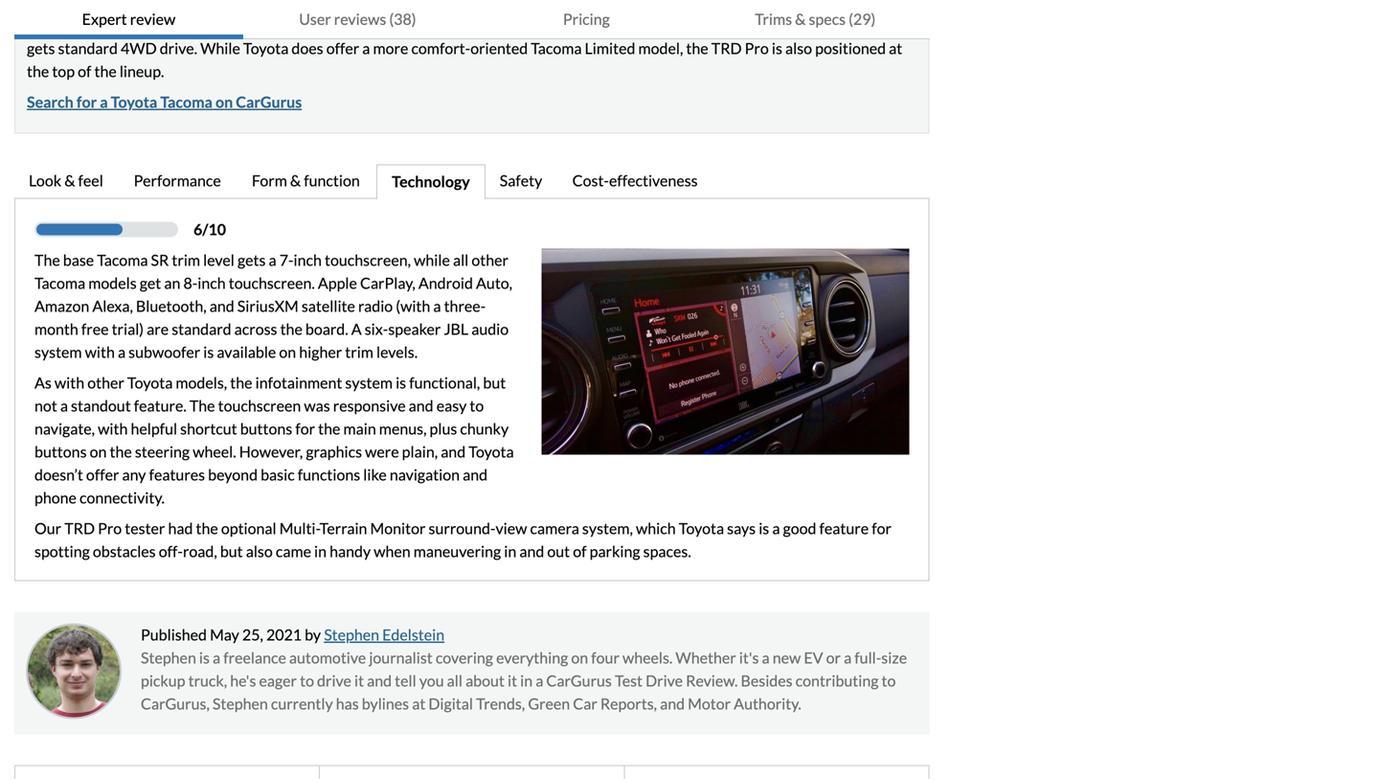 Task type: vqa. For each thing, say whether or not it's contained in the screenshot.
the leftmost for
yes



Task type: describe. For each thing, give the bounding box(es) containing it.
the right model,
[[686, 39, 709, 58]]

at inside published may 25, 2021 by stephen edelstein stephen is a freelance automotive journalist covering everything on four wheels. whether it's a new ev or a full-size pickup truck, he's eager to drive it and tell you all about it in a cargurus test drive review. besides contributing to cargurus, stephen currently has bylines at digital trends, green car reports, and motor authority.
[[412, 694, 426, 713]]

touchscreen.
[[229, 274, 315, 292]]

bluetooth,
[[136, 297, 207, 315]]

off- inside our test vehicle was a tacoma trd pro double cab. the trd pro is the most off-road focused of the tacoma models, so naturally, it gets standard 4wd drive. while toyota does offer a more comfort-oriented tacoma limited model, the trd pro is also positioned at the top of the lineup.
[[540, 16, 564, 35]]

form & function
[[252, 171, 360, 190]]

stephen edelstein link
[[324, 625, 445, 644]]

cost-
[[573, 171, 609, 190]]

6
[[194, 220, 202, 239]]

road,
[[183, 542, 217, 561]]

trd up comfort-
[[404, 16, 434, 35]]

tester
[[125, 519, 165, 538]]

are
[[147, 320, 169, 338]]

0 horizontal spatial to
[[300, 671, 314, 690]]

1 horizontal spatial stephen
[[213, 694, 268, 713]]

toyota inside our test vehicle was a tacoma trd pro double cab. the trd pro is the most off-road focused of the tacoma models, so naturally, it gets standard 4wd drive. while toyota does offer a more comfort-oriented tacoma limited model, the trd pro is also positioned at the top of the lineup.
[[243, 39, 289, 58]]

(29)
[[849, 10, 876, 28]]

graphics
[[306, 442, 362, 461]]

all inside the base tacoma sr trim level gets a 7-inch touchscreen, while all other tacoma models get an 8-inch touchscreen. apple carplay, android auto, amazon alexa, bluetooth, and siriusxm satellite radio (with a three- month free trial) are standard across the board. a six-speaker jbl audio system with a subwoofer is available on higher trim levels.
[[453, 251, 469, 269]]

and down chunky
[[463, 465, 488, 484]]

and up menus,
[[409, 396, 434, 415]]

truck,
[[188, 671, 227, 690]]

android
[[419, 274, 473, 292]]

expert review tab
[[14, 0, 243, 39]]

expert review
[[82, 10, 176, 28]]

naturally,
[[822, 16, 884, 35]]

0 horizontal spatial it
[[355, 671, 364, 690]]

higher
[[299, 343, 342, 361]]

monitor
[[370, 519, 426, 538]]

and down drive
[[660, 694, 685, 713]]

terrain
[[320, 519, 367, 538]]

pro down trims
[[745, 39, 769, 58]]

the left the top
[[27, 62, 49, 81]]

a inside as with other toyota models, the infotainment system is functional, but not a standout feature. the touchscreen was responsive and easy to navigate, with helpful shortcut buttons for the main menus, plus chunky buttons on the steering wheel. however, graphics were plain, and toyota doesn't offer any features beyond basic functions like navigation and phone connectivity.
[[60, 396, 68, 415]]

our trd pro tester had the optional multi-terrain monitor surround-view camera system, which toyota says is a good feature for spotting obstacles off-road, but also came in handy when maneuvering in and out of parking spaces.
[[34, 519, 892, 561]]

1 vertical spatial with
[[55, 373, 84, 392]]

on inside as with other toyota models, the infotainment system is functional, but not a standout feature. the touchscreen was responsive and easy to navigate, with helpful shortcut buttons for the main menus, plus chunky buttons on the steering wheel. however, graphics were plain, and toyota doesn't offer any features beyond basic functions like navigation and phone connectivity.
[[90, 442, 107, 461]]

off- inside our trd pro tester had the optional multi-terrain monitor surround-view camera system, which toyota says is a good feature for spotting obstacles off-road, but also came in handy when maneuvering in and out of parking spaces.
[[159, 542, 183, 561]]

digital
[[429, 694, 473, 713]]

user reviews (38)
[[299, 10, 416, 28]]

other inside as with other toyota models, the infotainment system is functional, but not a standout feature. the touchscreen was responsive and easy to navigate, with helpful shortcut buttons for the main menus, plus chunky buttons on the steering wheel. however, graphics were plain, and toyota doesn't offer any features beyond basic functions like navigation and phone connectivity.
[[87, 373, 124, 392]]

surround-
[[429, 519, 496, 538]]

0 horizontal spatial for
[[77, 93, 97, 111]]

system,
[[583, 519, 633, 538]]

cab.
[[342, 16, 372, 35]]

pricing
[[563, 10, 610, 28]]

for inside as with other toyota models, the infotainment system is functional, but not a standout feature. the touchscreen was responsive and easy to navigate, with helpful shortcut buttons for the main menus, plus chunky buttons on the steering wheel. however, graphics were plain, and toyota doesn't offer any features beyond basic functions like navigation and phone connectivity.
[[295, 419, 315, 438]]

most
[[503, 16, 537, 35]]

siriusxm
[[237, 297, 299, 315]]

is inside the base tacoma sr trim level gets a 7-inch touchscreen, while all other tacoma models get an 8-inch touchscreen. apple carplay, android auto, amazon alexa, bluetooth, and siriusxm satellite radio (with a three- month free trial) are standard across the board. a six-speaker jbl audio system with a subwoofer is available on higher trim levels.
[[203, 343, 214, 361]]

navigate,
[[34, 419, 95, 438]]

size
[[882, 648, 908, 667]]

covering
[[436, 648, 493, 667]]

models
[[88, 274, 137, 292]]

you
[[420, 671, 444, 690]]

1 horizontal spatial it
[[508, 671, 517, 690]]

the inside our trd pro tester had the optional multi-terrain monitor surround-view camera system, which toyota says is a good feature for spotting obstacles off-road, but also came in handy when maneuvering in and out of parking spaces.
[[196, 519, 218, 538]]

as with other toyota models, the infotainment system is functional, but not a standout feature. the touchscreen was responsive and easy to navigate, with helpful shortcut buttons for the main menus, plus chunky buttons on the steering wheel. however, graphics were plain, and toyota doesn't offer any features beyond basic functions like navigation and phone connectivity.
[[34, 373, 514, 507]]

may
[[210, 625, 239, 644]]

& for look
[[64, 171, 75, 190]]

by
[[305, 625, 321, 644]]

while
[[414, 251, 450, 269]]

and inside the base tacoma sr trim level gets a 7-inch touchscreen, while all other tacoma models get an 8-inch touchscreen. apple carplay, android auto, amazon alexa, bluetooth, and siriusxm satellite radio (with a three- month free trial) are standard across the board. a six-speaker jbl audio system with a subwoofer is available on higher trim levels.
[[210, 297, 234, 315]]

on inside the base tacoma sr trim level gets a 7-inch touchscreen, while all other tacoma models get an 8-inch touchscreen. apple carplay, android auto, amazon alexa, bluetooth, and siriusxm satellite radio (with a three- month free trial) are standard across the board. a six-speaker jbl audio system with a subwoofer is available on higher trim levels.
[[279, 343, 296, 361]]

vehicle
[[86, 16, 133, 35]]

or
[[827, 648, 841, 667]]

offer inside as with other toyota models, the infotainment system is functional, but not a standout feature. the touchscreen was responsive and easy to navigate, with helpful shortcut buttons for the main menus, plus chunky buttons on the steering wheel. however, graphics were plain, and toyota doesn't offer any features beyond basic functions like navigation and phone connectivity.
[[86, 465, 119, 484]]

road
[[564, 16, 595, 35]]

a down trial)
[[118, 343, 126, 361]]

search
[[27, 93, 74, 111]]

month
[[34, 320, 78, 338]]

tacoma up the amazon
[[34, 274, 85, 292]]

a right (with
[[433, 297, 441, 315]]

trims
[[755, 10, 792, 28]]

connectivity.
[[80, 488, 165, 507]]

specs
[[809, 10, 846, 28]]

a right or
[[844, 648, 852, 667]]

2021
[[266, 625, 302, 644]]

auto,
[[476, 274, 513, 292]]

spaces.
[[644, 542, 692, 561]]

function
[[304, 171, 360, 190]]

look & feel tab
[[14, 164, 119, 200]]

like
[[363, 465, 387, 484]]

ev
[[804, 648, 824, 667]]

and up bylines
[[367, 671, 392, 690]]

user reviews (38) tab
[[243, 0, 472, 39]]

full-
[[855, 648, 882, 667]]

the inside the base tacoma sr trim level gets a 7-inch touchscreen, while all other tacoma models get an 8-inch touchscreen. apple carplay, android auto, amazon alexa, bluetooth, and siriusxm satellite radio (with a three- month free trial) are standard across the board. a six-speaker jbl audio system with a subwoofer is available on higher trim levels.
[[280, 320, 303, 338]]

2 horizontal spatial stephen
[[324, 625, 379, 644]]

& for form
[[290, 171, 301, 190]]

amazon
[[34, 297, 89, 315]]

a down may
[[213, 648, 221, 667]]

menus,
[[379, 419, 427, 438]]

audio
[[472, 320, 509, 338]]

was inside our test vehicle was a tacoma trd pro double cab. the trd pro is the most off-road focused of the tacoma models, so naturally, it gets standard 4wd drive. while toyota does offer a more comfort-oriented tacoma limited model, the trd pro is also positioned at the top of the lineup.
[[136, 16, 162, 35]]

toyota down chunky
[[469, 442, 514, 461]]

maneuvering
[[414, 542, 501, 561]]

feature
[[820, 519, 869, 538]]

available
[[217, 343, 276, 361]]

a right it's
[[762, 648, 770, 667]]

board.
[[306, 320, 348, 338]]

& for trims
[[795, 10, 806, 28]]

1 horizontal spatial trim
[[345, 343, 374, 361]]

2021 toyota tacoma test drive review techlevelimage image
[[542, 249, 910, 455]]

it inside our test vehicle was a tacoma trd pro double cab. the trd pro is the most off-road focused of the tacoma models, so naturally, it gets standard 4wd drive. while toyota does offer a more comfort-oriented tacoma limited model, the trd pro is also positioned at the top of the lineup.
[[887, 16, 897, 35]]

25,
[[242, 625, 263, 644]]

the up "graphics"
[[318, 419, 341, 438]]

but inside our trd pro tester had the optional multi-terrain monitor surround-view camera system, which toyota says is a good feature for spotting obstacles off-road, but also came in handy when maneuvering in and out of parking spaces.
[[220, 542, 243, 561]]

wheels.
[[623, 648, 673, 667]]

tab list containing expert review
[[14, 0, 930, 39]]

a left 7-
[[269, 251, 277, 269]]

1 vertical spatial of
[[78, 62, 91, 81]]

tacoma down lineup. at the top left
[[160, 93, 213, 111]]

features
[[149, 465, 205, 484]]

0 horizontal spatial cargurus
[[236, 93, 302, 111]]

trd inside our trd pro tester had the optional multi-terrain monitor surround-view camera system, which toyota says is a good feature for spotting obstacles off-road, but also came in handy when maneuvering in and out of parking spaces.
[[64, 519, 95, 538]]

functional,
[[409, 373, 480, 392]]

is down trims
[[772, 39, 783, 58]]

all inside published may 25, 2021 by stephen edelstein stephen is a freelance automotive journalist covering everything on four wheels. whether it's a new ev or a full-size pickup truck, he's eager to drive it and tell you all about it in a cargurus test drive review. besides contributing to cargurus, stephen currently has bylines at digital trends, green car reports, and motor authority.
[[447, 671, 463, 690]]

for inside our trd pro tester had the optional multi-terrain monitor surround-view camera system, which toyota says is a good feature for spotting obstacles off-road, but also came in handy when maneuvering in and out of parking spaces.
[[872, 519, 892, 538]]

the inside as with other toyota models, the infotainment system is functional, but not a standout feature. the touchscreen was responsive and easy to navigate, with helpful shortcut buttons for the main menus, plus chunky buttons on the steering wheel. however, graphics were plain, and toyota doesn't offer any features beyond basic functions like navigation and phone connectivity.
[[190, 396, 215, 415]]

touchscreen,
[[325, 251, 411, 269]]

toyota up feature.
[[127, 373, 173, 392]]

was inside as with other toyota models, the infotainment system is functional, but not a standout feature. the touchscreen was responsive and easy to navigate, with helpful shortcut buttons for the main menus, plus chunky buttons on the steering wheel. however, graphics were plain, and toyota doesn't offer any features beyond basic functions like navigation and phone connectivity.
[[304, 396, 330, 415]]

speaker
[[388, 320, 441, 338]]

the up "oriented"
[[478, 16, 500, 35]]

oriented
[[471, 39, 528, 58]]

an
[[164, 274, 181, 292]]

toyota inside our trd pro tester had the optional multi-terrain monitor surround-view camera system, which toyota says is a good feature for spotting obstacles off-road, but also came in handy when maneuvering in and out of parking spaces.
[[679, 519, 724, 538]]

form & function tab
[[237, 164, 377, 200]]

not
[[34, 396, 57, 415]]

the up model,
[[670, 16, 692, 35]]

a left more
[[362, 39, 370, 58]]

top
[[52, 62, 75, 81]]

technology tab
[[377, 164, 486, 200]]

pro left double
[[263, 16, 287, 35]]

handy
[[330, 542, 371, 561]]

user
[[299, 10, 331, 28]]

feature.
[[134, 396, 187, 415]]

pricing tab
[[472, 0, 701, 39]]

tacoma up while
[[176, 16, 227, 35]]

also inside our trd pro tester had the optional multi-terrain monitor surround-view camera system, which toyota says is a good feature for spotting obstacles off-road, but also came in handy when maneuvering in and out of parking spaces.
[[246, 542, 273, 561]]

carplay,
[[360, 274, 416, 292]]

four
[[591, 648, 620, 667]]

however,
[[239, 442, 303, 461]]

bylines
[[362, 694, 409, 713]]

and inside our trd pro tester had the optional multi-terrain monitor surround-view camera system, which toyota says is a good feature for spotting obstacles off-road, but also came in handy when maneuvering in and out of parking spaces.
[[520, 542, 545, 561]]

the inside the base tacoma sr trim level gets a 7-inch touchscreen, while all other tacoma models get an 8-inch touchscreen. apple carplay, android auto, amazon alexa, bluetooth, and siriusxm satellite radio (with a three- month free trial) are standard across the board. a six-speaker jbl audio system with a subwoofer is available on higher trim levels.
[[34, 251, 60, 269]]

and down plus
[[441, 442, 466, 461]]

steering
[[135, 442, 190, 461]]

levels.
[[377, 343, 418, 361]]

six-
[[365, 320, 388, 338]]

beyond
[[208, 465, 258, 484]]

our for our test vehicle was a tacoma trd pro double cab. the trd pro is the most off-road focused of the tacoma models, so naturally, it gets standard 4wd drive. while toyota does offer a more comfort-oriented tacoma limited model, the trd pro is also positioned at the top of the lineup.
[[27, 16, 54, 35]]

everything
[[496, 648, 568, 667]]

satellite
[[302, 297, 355, 315]]



Task type: locate. For each thing, give the bounding box(es) containing it.
1 horizontal spatial was
[[304, 396, 330, 415]]

system up the 'responsive'
[[345, 373, 393, 392]]

cargurus up car
[[547, 671, 612, 690]]

performance tab
[[119, 164, 237, 200]]

0 horizontal spatial offer
[[86, 465, 119, 484]]

review
[[130, 10, 176, 28]]

search for a toyota tacoma on cargurus link
[[27, 93, 302, 111]]

at inside our test vehicle was a tacoma trd pro double cab. the trd pro is the most off-road focused of the tacoma models, so naturally, it gets standard 4wd drive. while toyota does offer a more comfort-oriented tacoma limited model, the trd pro is also positioned at the top of the lineup.
[[889, 39, 903, 58]]

cost-effectiveness tab
[[558, 164, 715, 200]]

standard down test
[[58, 39, 118, 58]]

in inside published may 25, 2021 by stephen edelstein stephen is a freelance automotive journalist covering everything on four wheels. whether it's a new ev or a full-size pickup truck, he's eager to drive it and tell you all about it in a cargurus test drive review. besides contributing to cargurus, stephen currently has bylines at digital trends, green car reports, and motor authority.
[[520, 671, 533, 690]]

2 vertical spatial the
[[190, 396, 215, 415]]

and up across in the top of the page
[[210, 297, 234, 315]]

also
[[786, 39, 813, 58], [246, 542, 273, 561]]

buttons
[[240, 419, 292, 438], [34, 442, 87, 461]]

the up any
[[110, 442, 132, 461]]

camera
[[530, 519, 580, 538]]

but down "optional"
[[220, 542, 243, 561]]

says
[[727, 519, 756, 538]]

get
[[140, 274, 161, 292]]

off- right most
[[540, 16, 564, 35]]

0 vertical spatial tab list
[[14, 0, 930, 39]]

gets inside our test vehicle was a tacoma trd pro double cab. the trd pro is the most off-road focused of the tacoma models, so naturally, it gets standard 4wd drive. while toyota does offer a more comfort-oriented tacoma limited model, the trd pro is also positioned at the top of the lineup.
[[27, 39, 55, 58]]

offer inside our test vehicle was a tacoma trd pro double cab. the trd pro is the most off-road focused of the tacoma models, so naturally, it gets standard 4wd drive. while toyota does offer a more comfort-oriented tacoma limited model, the trd pro is also positioned at the top of the lineup.
[[326, 39, 360, 58]]

while
[[200, 39, 240, 58]]

offer
[[326, 39, 360, 58], [86, 465, 119, 484]]

& right form
[[290, 171, 301, 190]]

at right positioned
[[889, 39, 903, 58]]

which
[[636, 519, 676, 538]]

with down 'standout'
[[98, 419, 128, 438]]

models, inside as with other toyota models, the infotainment system is functional, but not a standout feature. the touchscreen was responsive and easy to navigate, with helpful shortcut buttons for the main menus, plus chunky buttons on the steering wheel. however, graphics were plain, and toyota doesn't offer any features beyond basic functions like navigation and phone connectivity.
[[176, 373, 227, 392]]

0 horizontal spatial of
[[78, 62, 91, 81]]

safety tab
[[486, 164, 558, 200]]

tacoma down road on the left
[[531, 39, 582, 58]]

1 horizontal spatial also
[[786, 39, 813, 58]]

drive
[[317, 671, 352, 690]]

in right came
[[314, 542, 327, 561]]

2 tab list from the top
[[14, 164, 930, 200]]

tab down authority.
[[625, 766, 929, 779]]

2 horizontal spatial the
[[375, 16, 401, 35]]

1 horizontal spatial cargurus
[[547, 671, 612, 690]]

& left feel
[[64, 171, 75, 190]]

the up touchscreen
[[230, 373, 253, 392]]

0 vertical spatial models,
[[749, 16, 801, 35]]

1 horizontal spatial models,
[[749, 16, 801, 35]]

7-
[[280, 251, 294, 269]]

0 horizontal spatial inch
[[198, 274, 226, 292]]

0 horizontal spatial was
[[136, 16, 162, 35]]

toyota left does in the top of the page
[[243, 39, 289, 58]]

other up 'standout'
[[87, 373, 124, 392]]

on left four
[[571, 648, 588, 667]]

inch up "apple"
[[294, 251, 322, 269]]

0 vertical spatial buttons
[[240, 419, 292, 438]]

plus
[[430, 419, 457, 438]]

and
[[210, 297, 234, 315], [409, 396, 434, 415], [441, 442, 466, 461], [463, 465, 488, 484], [520, 542, 545, 561], [367, 671, 392, 690], [660, 694, 685, 713]]

the left lineup. at the top left
[[94, 62, 117, 81]]

1 horizontal spatial but
[[483, 373, 506, 392]]

across
[[234, 320, 277, 338]]

0 vertical spatial of
[[653, 16, 667, 35]]

& inside tab
[[795, 10, 806, 28]]

off-
[[540, 16, 564, 35], [159, 542, 183, 561]]

our inside our trd pro tester had the optional multi-terrain monitor surround-view camera system, which toyota says is a good feature for spotting obstacles off-road, but also came in handy when maneuvering in and out of parking spaces.
[[34, 519, 61, 538]]

our for our trd pro tester had the optional multi-terrain monitor surround-view camera system, which toyota says is a good feature for spotting obstacles off-road, but also came in handy when maneuvering in and out of parking spaces.
[[34, 519, 61, 538]]

models, inside our test vehicle was a tacoma trd pro double cab. the trd pro is the most off-road focused of the tacoma models, so naturally, it gets standard 4wd drive. while toyota does offer a more comfort-oriented tacoma limited model, the trd pro is also positioned at the top of the lineup.
[[749, 16, 801, 35]]

0 vertical spatial other
[[472, 251, 509, 269]]

main
[[343, 419, 376, 438]]

the base tacoma sr trim level gets a 7-inch touchscreen, while all other tacoma models get an 8-inch touchscreen. apple carplay, android auto, amazon alexa, bluetooth, and siriusxm satellite radio (with a three- month free trial) are standard across the board. a six-speaker jbl audio system with a subwoofer is available on higher trim levels.
[[34, 251, 513, 361]]

1 vertical spatial other
[[87, 373, 124, 392]]

1 horizontal spatial buttons
[[240, 419, 292, 438]]

trd up while
[[230, 16, 260, 35]]

trims & specs (29) tab
[[701, 0, 930, 39]]

1 horizontal spatial the
[[190, 396, 215, 415]]

a right not
[[60, 396, 68, 415]]

1 tab from the left
[[15, 766, 320, 779]]

0 vertical spatial our
[[27, 16, 54, 35]]

the up road,
[[196, 519, 218, 538]]

trd up spotting
[[64, 519, 95, 538]]

is inside published may 25, 2021 by stephen edelstein stephen is a freelance automotive journalist covering everything on four wheels. whether it's a new ev or a full-size pickup truck, he's eager to drive it and tell you all about it in a cargurus test drive review. besides contributing to cargurus, stephen currently has bylines at digital trends, green car reports, and motor authority.
[[199, 648, 210, 667]]

tab panel containing 6
[[14, 198, 930, 581]]

gets inside the base tacoma sr trim level gets a 7-inch touchscreen, while all other tacoma models get an 8-inch touchscreen. apple carplay, android auto, amazon alexa, bluetooth, and siriusxm satellite radio (with a three- month free trial) are standard across the board. a six-speaker jbl audio system with a subwoofer is available on higher trim levels.
[[238, 251, 266, 269]]

gets up touchscreen.
[[238, 251, 266, 269]]

so
[[804, 16, 819, 35]]

2 vertical spatial with
[[98, 419, 128, 438]]

it right (29) on the right of page
[[887, 16, 897, 35]]

in down the everything
[[520, 671, 533, 690]]

chunky
[[460, 419, 509, 438]]

1 horizontal spatial &
[[290, 171, 301, 190]]

standard inside the base tacoma sr trim level gets a 7-inch touchscreen, while all other tacoma models get an 8-inch touchscreen. apple carplay, android auto, amazon alexa, bluetooth, and siriusxm satellite radio (with a three- month free trial) are standard across the board. a six-speaker jbl audio system with a subwoofer is available on higher trim levels.
[[172, 320, 231, 338]]

tab panel
[[14, 198, 930, 581]]

1 vertical spatial offer
[[86, 465, 119, 484]]

look & feel
[[29, 171, 103, 190]]

system inside the base tacoma sr trim level gets a 7-inch touchscreen, while all other tacoma models get an 8-inch touchscreen. apple carplay, android auto, amazon alexa, bluetooth, and siriusxm satellite radio (with a three- month free trial) are standard across the board. a six-speaker jbl audio system with a subwoofer is available on higher trim levels.
[[34, 343, 82, 361]]

trims & specs (29)
[[755, 10, 876, 28]]

1 horizontal spatial gets
[[238, 251, 266, 269]]

tacoma up models
[[97, 251, 148, 269]]

off- down had
[[159, 542, 183, 561]]

2 horizontal spatial for
[[872, 519, 892, 538]]

1 horizontal spatial to
[[470, 396, 484, 415]]

to up chunky
[[470, 396, 484, 415]]

& left specs
[[795, 10, 806, 28]]

1 vertical spatial standard
[[172, 320, 231, 338]]

on down while
[[216, 93, 233, 111]]

0 vertical spatial off-
[[540, 16, 564, 35]]

with inside the base tacoma sr trim level gets a 7-inch touchscreen, while all other tacoma models get an 8-inch touchscreen. apple carplay, android auto, amazon alexa, bluetooth, and siriusxm satellite radio (with a three- month free trial) are standard across the board. a six-speaker jbl audio system with a subwoofer is available on higher trim levels.
[[85, 343, 115, 361]]

1 horizontal spatial standard
[[172, 320, 231, 338]]

is inside as with other toyota models, the infotainment system is functional, but not a standout feature. the touchscreen was responsive and easy to navigate, with helpful shortcut buttons for the main menus, plus chunky buttons on the steering wheel. however, graphics were plain, and toyota doesn't offer any features beyond basic functions like navigation and phone connectivity.
[[396, 373, 406, 392]]

the down siriusxm
[[280, 320, 303, 338]]

0 vertical spatial stephen
[[324, 625, 379, 644]]

2 horizontal spatial in
[[520, 671, 533, 690]]

2 horizontal spatial to
[[882, 671, 896, 690]]

0 horizontal spatial standard
[[58, 39, 118, 58]]

published
[[141, 625, 207, 644]]

2 tab from the left
[[320, 766, 625, 779]]

but up chunky
[[483, 373, 506, 392]]

0 vertical spatial trim
[[172, 251, 200, 269]]

0 horizontal spatial also
[[246, 542, 273, 561]]

for right the search
[[77, 93, 97, 111]]

effectiveness
[[609, 171, 698, 190]]

system
[[34, 343, 82, 361], [345, 373, 393, 392]]

automotive
[[289, 648, 366, 667]]

other up auto,
[[472, 251, 509, 269]]

trd right model,
[[712, 39, 742, 58]]

our
[[27, 16, 54, 35], [34, 519, 61, 538]]

of inside our trd pro tester had the optional multi-terrain monitor surround-view camera system, which toyota says is a good feature for spotting obstacles off-road, but also came in handy when maneuvering in and out of parking spaces.
[[573, 542, 587, 561]]

3 tab from the left
[[625, 766, 929, 779]]

of right out
[[573, 542, 587, 561]]

a left good
[[773, 519, 780, 538]]

1 vertical spatial inch
[[198, 274, 226, 292]]

whether
[[676, 648, 737, 667]]

other inside the base tacoma sr trim level gets a 7-inch touchscreen, while all other tacoma models get an 8-inch touchscreen. apple carplay, android auto, amazon alexa, bluetooth, and siriusxm satellite radio (with a three- month free trial) are standard across the board. a six-speaker jbl audio system with a subwoofer is available on higher trim levels.
[[472, 251, 509, 269]]

test
[[615, 671, 643, 690]]

radio
[[358, 297, 393, 315]]

0 vertical spatial for
[[77, 93, 97, 111]]

2 vertical spatial stephen
[[213, 694, 268, 713]]

1 vertical spatial stephen
[[141, 648, 196, 667]]

came
[[276, 542, 311, 561]]

form
[[252, 171, 287, 190]]

the inside our test vehicle was a tacoma trd pro double cab. the trd pro is the most off-road focused of the tacoma models, so naturally, it gets standard 4wd drive. while toyota does offer a more comfort-oriented tacoma limited model, the trd pro is also positioned at the top of the lineup.
[[375, 16, 401, 35]]

on down navigate,
[[90, 442, 107, 461]]

8-
[[183, 274, 198, 292]]

also down so at the top right
[[786, 39, 813, 58]]

is up comfort-
[[464, 16, 475, 35]]

0 horizontal spatial the
[[34, 251, 60, 269]]

0 horizontal spatial in
[[314, 542, 327, 561]]

tacoma left trims
[[695, 16, 746, 35]]

0 vertical spatial inch
[[294, 251, 322, 269]]

helpful
[[131, 419, 177, 438]]

he's
[[230, 671, 256, 690]]

on inside published may 25, 2021 by stephen edelstein stephen is a freelance automotive journalist covering everything on four wheels. whether it's a new ev or a full-size pickup truck, he's eager to drive it and tell you all about it in a cargurus test drive review. besides contributing to cargurus, stephen currently has bylines at digital trends, green car reports, and motor authority.
[[571, 648, 588, 667]]

it right drive
[[355, 671, 364, 690]]

tab
[[15, 766, 320, 779], [320, 766, 625, 779], [625, 766, 929, 779]]

to up currently
[[300, 671, 314, 690]]

tab list
[[14, 0, 930, 39], [14, 164, 930, 200], [14, 765, 930, 779]]

subwoofer
[[129, 343, 200, 361]]

0 horizontal spatial at
[[412, 694, 426, 713]]

contributing
[[796, 671, 879, 690]]

published may 25, 2021 by stephen edelstein stephen is a freelance automotive journalist covering everything on four wheels. whether it's a new ev or a full-size pickup truck, he's eager to drive it and tell you all about it in a cargurus test drive review. besides contributing to cargurus, stephen currently has bylines at digital trends, green car reports, and motor authority.
[[141, 625, 908, 713]]

0 vertical spatial with
[[85, 343, 115, 361]]

1 vertical spatial for
[[295, 419, 315, 438]]

the up more
[[375, 16, 401, 35]]

the left base
[[34, 251, 60, 269]]

sr
[[151, 251, 169, 269]]

to inside as with other toyota models, the infotainment system is functional, but not a standout feature. the touchscreen was responsive and easy to navigate, with helpful shortcut buttons for the main menus, plus chunky buttons on the steering wheel. however, graphics were plain, and toyota doesn't offer any features beyond basic functions like navigation and phone connectivity.
[[470, 396, 484, 415]]

level
[[203, 251, 235, 269]]

but inside as with other toyota models, the infotainment system is functional, but not a standout feature. the touchscreen was responsive and easy to navigate, with helpful shortcut buttons for the main menus, plus chunky buttons on the steering wheel. however, graphics were plain, and toyota doesn't offer any features beyond basic functions like navigation and phone connectivity.
[[483, 373, 506, 392]]

with right as
[[55, 373, 84, 392]]

responsive
[[333, 396, 406, 415]]

1 vertical spatial off-
[[159, 542, 183, 561]]

a inside our trd pro tester had the optional multi-terrain monitor surround-view camera system, which toyota says is a good feature for spotting obstacles off-road, but also came in handy when maneuvering in and out of parking spaces.
[[773, 519, 780, 538]]

system inside as with other toyota models, the infotainment system is functional, but not a standout feature. the touchscreen was responsive and easy to navigate, with helpful shortcut buttons for the main menus, plus chunky buttons on the steering wheel. however, graphics were plain, and toyota doesn't offer any features beyond basic functions like navigation and phone connectivity.
[[345, 373, 393, 392]]

0 horizontal spatial off-
[[159, 542, 183, 561]]

authority.
[[734, 694, 802, 713]]

it's
[[740, 648, 759, 667]]

stephen down published at the left of the page
[[141, 648, 196, 667]]

tab down digital
[[320, 766, 625, 779]]

&
[[795, 10, 806, 28], [64, 171, 75, 190], [290, 171, 301, 190]]

models, up shortcut
[[176, 373, 227, 392]]

is left available
[[203, 343, 214, 361]]

1 horizontal spatial of
[[573, 542, 587, 561]]

0 vertical spatial gets
[[27, 39, 55, 58]]

free
[[81, 320, 109, 338]]

tab list containing look & feel
[[14, 164, 930, 200]]

feel
[[78, 171, 103, 190]]

6 / 10
[[194, 220, 226, 239]]

green
[[528, 694, 570, 713]]

1 vertical spatial trim
[[345, 343, 374, 361]]

2 vertical spatial tab list
[[14, 765, 930, 779]]

1 vertical spatial also
[[246, 542, 273, 561]]

had
[[168, 519, 193, 538]]

trim
[[172, 251, 200, 269], [345, 343, 374, 361]]

1 vertical spatial buttons
[[34, 442, 87, 461]]

parking
[[590, 542, 641, 561]]

0 horizontal spatial gets
[[27, 39, 55, 58]]

1 vertical spatial tab list
[[14, 164, 930, 200]]

1 vertical spatial the
[[34, 251, 60, 269]]

search for a toyota tacoma on cargurus
[[27, 93, 302, 111]]

1 horizontal spatial in
[[504, 542, 517, 561]]

0 vertical spatial but
[[483, 373, 506, 392]]

cargurus
[[236, 93, 302, 111], [547, 671, 612, 690]]

pro up obstacles
[[98, 519, 122, 538]]

1 vertical spatial cargurus
[[547, 671, 612, 690]]

model,
[[639, 39, 684, 58]]

is inside our trd pro tester had the optional multi-terrain monitor surround-view camera system, which toyota says is a good feature for spotting obstacles off-road, but also came in handy when maneuvering in and out of parking spaces.
[[759, 519, 770, 538]]

buttons up doesn't
[[34, 442, 87, 461]]

and left out
[[520, 542, 545, 561]]

0 vertical spatial all
[[453, 251, 469, 269]]

all up android
[[453, 251, 469, 269]]

standard down bluetooth,
[[172, 320, 231, 338]]

trim down a
[[345, 343, 374, 361]]

1 vertical spatial all
[[447, 671, 463, 690]]

pickup
[[141, 671, 185, 690]]

cargurus inside published may 25, 2021 by stephen edelstein stephen is a freelance automotive journalist covering everything on four wheels. whether it's a new ev or a full-size pickup truck, he's eager to drive it and tell you all about it in a cargurus test drive review. besides contributing to cargurus, stephen currently has bylines at digital trends, green car reports, and motor authority.
[[547, 671, 612, 690]]

at
[[889, 39, 903, 58], [412, 694, 426, 713]]

also down "optional"
[[246, 542, 273, 561]]

0 vertical spatial standard
[[58, 39, 118, 58]]

0 vertical spatial at
[[889, 39, 903, 58]]

1 vertical spatial gets
[[238, 251, 266, 269]]

pro up comfort-
[[437, 16, 461, 35]]

easy
[[437, 396, 467, 415]]

1 horizontal spatial other
[[472, 251, 509, 269]]

on up "infotainment"
[[279, 343, 296, 361]]

in
[[314, 542, 327, 561], [504, 542, 517, 561], [520, 671, 533, 690]]

0 horizontal spatial &
[[64, 171, 75, 190]]

2 horizontal spatial of
[[653, 16, 667, 35]]

0 horizontal spatial models,
[[176, 373, 227, 392]]

1 horizontal spatial for
[[295, 419, 315, 438]]

trends,
[[476, 694, 525, 713]]

view
[[496, 519, 527, 538]]

1 horizontal spatial at
[[889, 39, 903, 58]]

1 vertical spatial at
[[412, 694, 426, 713]]

is down levels.
[[396, 373, 406, 392]]

offer down cab.
[[326, 39, 360, 58]]

1 vertical spatial but
[[220, 542, 243, 561]]

of up model,
[[653, 16, 667, 35]]

tell
[[395, 671, 417, 690]]

system down month
[[34, 343, 82, 361]]

1 vertical spatial our
[[34, 519, 61, 538]]

(with
[[396, 297, 431, 315]]

optional
[[221, 519, 277, 538]]

0 horizontal spatial stephen
[[141, 648, 196, 667]]

gets up the top
[[27, 39, 55, 58]]

for right feature
[[872, 519, 892, 538]]

offer up the connectivity.
[[86, 465, 119, 484]]

0 horizontal spatial other
[[87, 373, 124, 392]]

1 horizontal spatial offer
[[326, 39, 360, 58]]

performance
[[134, 171, 221, 190]]

good
[[783, 519, 817, 538]]

pro inside our trd pro tester had the optional multi-terrain monitor surround-view camera system, which toyota says is a good feature for spotting obstacles off-road, but also came in handy when maneuvering in and out of parking spaces.
[[98, 519, 122, 538]]

3 tab list from the top
[[14, 765, 930, 779]]

0 horizontal spatial buttons
[[34, 442, 87, 461]]

jbl
[[444, 320, 469, 338]]

toyota down lineup. at the top left
[[111, 93, 157, 111]]

2 vertical spatial of
[[573, 542, 587, 561]]

the
[[478, 16, 500, 35], [670, 16, 692, 35], [686, 39, 709, 58], [27, 62, 49, 81], [94, 62, 117, 81], [280, 320, 303, 338], [230, 373, 253, 392], [318, 419, 341, 438], [110, 442, 132, 461], [196, 519, 218, 538]]

1 vertical spatial models,
[[176, 373, 227, 392]]

for up "graphics"
[[295, 419, 315, 438]]

drive
[[646, 671, 683, 690]]

2 horizontal spatial &
[[795, 10, 806, 28]]

1 vertical spatial was
[[304, 396, 330, 415]]

all
[[453, 251, 469, 269], [447, 671, 463, 690]]

was down "infotainment"
[[304, 396, 330, 415]]

0 vertical spatial system
[[34, 343, 82, 361]]

1 vertical spatial system
[[345, 373, 393, 392]]

plain,
[[402, 442, 438, 461]]

a right the search
[[100, 93, 108, 111]]

0 horizontal spatial trim
[[172, 251, 200, 269]]

buttons up however,
[[240, 419, 292, 438]]

2 horizontal spatial it
[[887, 16, 897, 35]]

the up shortcut
[[190, 396, 215, 415]]

0 vertical spatial was
[[136, 16, 162, 35]]

other
[[472, 251, 509, 269], [87, 373, 124, 392]]

focused
[[598, 16, 650, 35]]

it up trends,
[[508, 671, 517, 690]]

standard inside our test vehicle was a tacoma trd pro double cab. the trd pro is the most off-road focused of the tacoma models, so naturally, it gets standard 4wd drive. while toyota does offer a more comfort-oriented tacoma limited model, the trd pro is also positioned at the top of the lineup.
[[58, 39, 118, 58]]

drive.
[[160, 39, 197, 58]]

reports,
[[601, 694, 657, 713]]

our left test
[[27, 16, 54, 35]]

when
[[374, 542, 411, 561]]

1 tab list from the top
[[14, 0, 930, 39]]

out
[[548, 542, 570, 561]]

is right says at the right of the page
[[759, 519, 770, 538]]

tacoma
[[176, 16, 227, 35], [695, 16, 746, 35], [531, 39, 582, 58], [160, 93, 213, 111], [97, 251, 148, 269], [34, 274, 85, 292]]

1 horizontal spatial system
[[345, 373, 393, 392]]

also inside our test vehicle was a tacoma trd pro double cab. the trd pro is the most off-road focused of the tacoma models, so naturally, it gets standard 4wd drive. while toyota does offer a more comfort-oriented tacoma limited model, the trd pro is also positioned at the top of the lineup.
[[786, 39, 813, 58]]

cargurus down does in the top of the page
[[236, 93, 302, 111]]

all right you
[[447, 671, 463, 690]]

stephen down he's
[[213, 694, 268, 713]]

0 vertical spatial the
[[375, 16, 401, 35]]

2 vertical spatial for
[[872, 519, 892, 538]]

a down the everything
[[536, 671, 544, 690]]

our inside our test vehicle was a tacoma trd pro double cab. the trd pro is the most off-road focused of the tacoma models, so naturally, it gets standard 4wd drive. while toyota does offer a more comfort-oriented tacoma limited model, the trd pro is also positioned at the top of the lineup.
[[27, 16, 54, 35]]

for
[[77, 93, 97, 111], [295, 419, 315, 438], [872, 519, 892, 538]]

limited
[[585, 39, 636, 58]]

a up drive.
[[165, 16, 173, 35]]

tab down the cargurus, on the left of the page
[[15, 766, 320, 779]]

models, left so at the top right
[[749, 16, 801, 35]]

of right the top
[[78, 62, 91, 81]]

1 horizontal spatial inch
[[294, 251, 322, 269]]

1 horizontal spatial off-
[[540, 16, 564, 35]]



